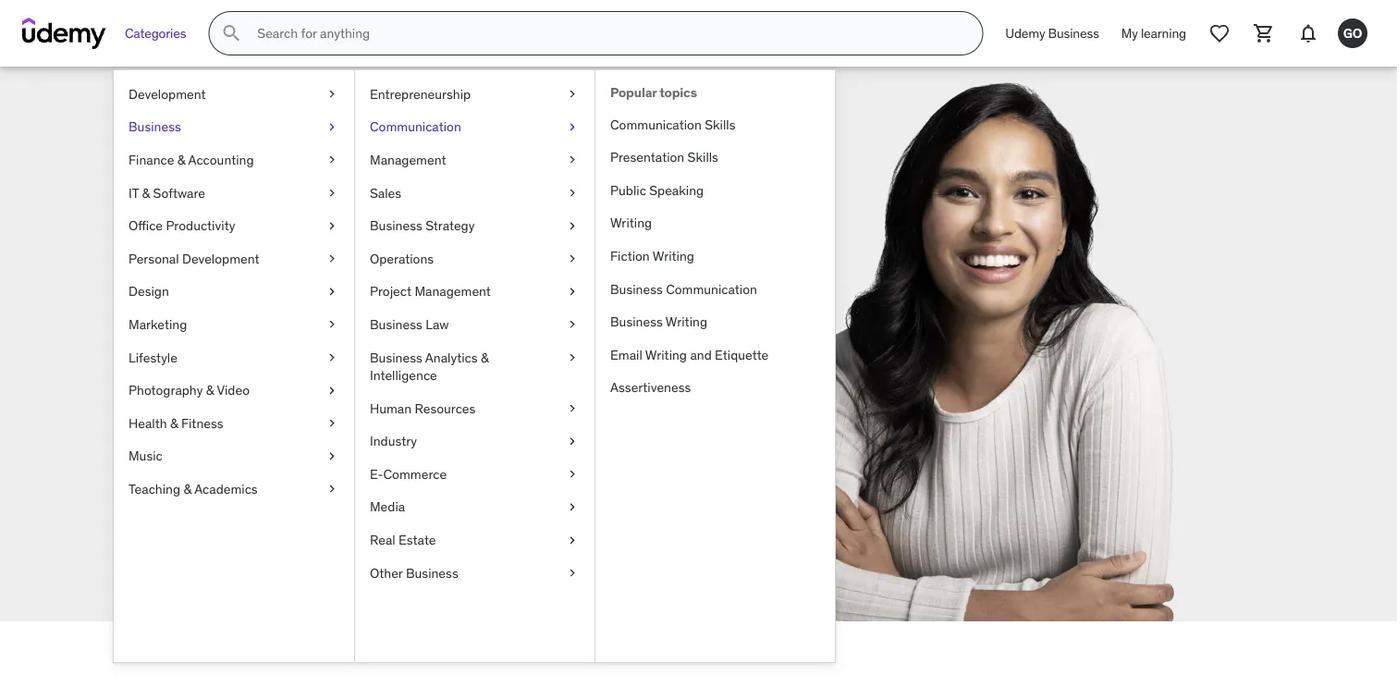 Task type: locate. For each thing, give the bounding box(es) containing it.
and inside "come teach with us become an instructor and change lives — including your own"
[[311, 346, 340, 368]]

e-commerce
[[370, 466, 447, 482]]

and
[[311, 346, 340, 368], [690, 346, 712, 363]]

business down estate
[[406, 565, 458, 581]]

law
[[426, 316, 449, 333]]

and inside communication element
[[690, 346, 712, 363]]

finance & accounting
[[129, 151, 254, 168]]

and up own
[[311, 346, 340, 368]]

office
[[129, 217, 163, 234]]

it
[[129, 184, 139, 201]]

project management link
[[355, 275, 595, 308]]

xsmall image inside business law link
[[565, 316, 580, 334]]

development inside "link"
[[182, 250, 259, 267]]

0 vertical spatial management
[[370, 151, 446, 168]]

writing up business communication
[[653, 248, 695, 264]]

writing up the fiction
[[610, 215, 652, 231]]

xsmall image for management
[[565, 151, 580, 169]]

& right it
[[142, 184, 150, 201]]

presentation skills
[[610, 149, 719, 165]]

xsmall image inside management link
[[565, 151, 580, 169]]

xsmall image inside communication link
[[565, 118, 580, 136]]

writing down business communication
[[666, 313, 708, 330]]

0 vertical spatial skills
[[705, 116, 736, 133]]

academics
[[194, 481, 258, 497]]

business up intelligence
[[370, 349, 422, 366]]

office productivity link
[[114, 209, 354, 242]]

media
[[370, 499, 405, 515]]

personal development link
[[114, 242, 354, 275]]

0 horizontal spatial and
[[311, 346, 340, 368]]

real estate link
[[355, 524, 595, 557]]

xsmall image
[[325, 85, 339, 103], [565, 118, 580, 136], [325, 151, 339, 169], [565, 151, 580, 169], [565, 184, 580, 202], [325, 217, 339, 235], [565, 217, 580, 235], [325, 250, 339, 268], [325, 381, 339, 399], [325, 414, 339, 432], [325, 447, 339, 465], [325, 480, 339, 498], [565, 531, 580, 549]]

development
[[129, 86, 206, 102], [182, 250, 259, 267]]

communication link
[[355, 111, 595, 144]]

xsmall image for media
[[565, 498, 580, 516]]

skills down the communication skills link
[[688, 149, 719, 165]]

design
[[129, 283, 169, 300]]

notifications image
[[1298, 22, 1320, 44]]

strategy
[[426, 217, 475, 234]]

business down the fiction
[[610, 280, 663, 297]]

xsmall image inside the design link
[[325, 283, 339, 301]]

an
[[208, 346, 227, 368]]

xsmall image inside office productivity link
[[325, 217, 339, 235]]

management up sales
[[370, 151, 446, 168]]

media link
[[355, 491, 595, 524]]

other
[[370, 565, 403, 581]]

—
[[178, 370, 193, 392]]

& inside business analytics & intelligence
[[481, 349, 489, 366]]

xsmall image inside other business link
[[565, 564, 580, 582]]

& left video
[[206, 382, 214, 398]]

communication down popular topics
[[610, 116, 702, 133]]

intelligence
[[370, 367, 437, 384]]

business law link
[[355, 308, 595, 341]]

& inside "link"
[[177, 151, 185, 168]]

teaching & academics
[[129, 481, 258, 497]]

xsmall image inside project management link
[[565, 283, 580, 301]]

xsmall image inside entrepreneurship link
[[565, 85, 580, 103]]

sales link
[[355, 176, 595, 209]]

xsmall image for project management
[[565, 283, 580, 301]]

skills
[[705, 116, 736, 133], [688, 149, 719, 165]]

teaching & academics link
[[114, 473, 354, 506]]

xsmall image inside photography & video link
[[325, 381, 339, 399]]

real
[[370, 532, 395, 548]]

xsmall image for personal development
[[325, 250, 339, 268]]

xsmall image inside health & fitness link
[[325, 414, 339, 432]]

xsmall image inside teaching & academics link
[[325, 480, 339, 498]]

business for business strategy
[[370, 217, 422, 234]]

shopping cart with 0 items image
[[1253, 22, 1275, 44]]

xsmall image inside sales "link"
[[565, 184, 580, 202]]

udemy business link
[[995, 11, 1111, 55]]

& for video
[[206, 382, 214, 398]]

fitness
[[181, 415, 223, 431]]

communication for communication skills
[[610, 116, 702, 133]]

and down the business writing link
[[690, 346, 712, 363]]

come teach with us become an instructor and change lives — including your own
[[138, 231, 403, 392]]

& right teaching
[[184, 481, 192, 497]]

real estate
[[370, 532, 436, 548]]

own
[[311, 370, 343, 392]]

development down office productivity link
[[182, 250, 259, 267]]

business analytics & intelligence link
[[355, 341, 595, 392]]

1 vertical spatial management
[[415, 283, 491, 300]]

skills for presentation skills
[[688, 149, 719, 165]]

xsmall image for lifestyle
[[325, 348, 339, 367]]

xsmall image inside industry link
[[565, 432, 580, 451]]

operations link
[[355, 242, 595, 275]]

& for accounting
[[177, 151, 185, 168]]

communication
[[610, 116, 702, 133], [370, 118, 461, 135], [666, 280, 757, 297]]

other business link
[[355, 557, 595, 590]]

my
[[1122, 25, 1138, 41]]

business link
[[114, 111, 354, 144]]

xsmall image inside "operations" link
[[565, 250, 580, 268]]

1 vertical spatial skills
[[688, 149, 719, 165]]

marketing link
[[114, 308, 354, 341]]

health & fitness link
[[114, 407, 354, 440]]

xsmall image inside human resources link
[[565, 399, 580, 418]]

xsmall image
[[565, 85, 580, 103], [325, 118, 339, 136], [325, 184, 339, 202], [565, 250, 580, 268], [325, 283, 339, 301], [565, 283, 580, 301], [325, 316, 339, 334], [565, 316, 580, 334], [325, 348, 339, 367], [565, 348, 580, 367], [565, 399, 580, 418], [565, 432, 580, 451], [565, 465, 580, 483], [565, 498, 580, 516], [565, 564, 580, 582]]

xsmall image inside personal development "link"
[[325, 250, 339, 268]]

business for business communication
[[610, 280, 663, 297]]

& right finance
[[177, 151, 185, 168]]

human resources
[[370, 400, 476, 417]]

business right udemy
[[1048, 25, 1099, 41]]

xsmall image for sales
[[565, 184, 580, 202]]

xsmall image inside "finance & accounting" "link"
[[325, 151, 339, 169]]

resources
[[415, 400, 476, 417]]

business up operations
[[370, 217, 422, 234]]

xsmall image inside lifestyle link
[[325, 348, 339, 367]]

& for fitness
[[170, 415, 178, 431]]

0 vertical spatial development
[[129, 86, 206, 102]]

business up email
[[610, 313, 663, 330]]

communication down entrepreneurship
[[370, 118, 461, 135]]

design link
[[114, 275, 354, 308]]

industry link
[[355, 425, 595, 458]]

come
[[138, 231, 265, 289]]

Search for anything text field
[[254, 18, 960, 49]]

business inside business analytics & intelligence
[[370, 349, 422, 366]]

xsmall image for industry
[[565, 432, 580, 451]]

xsmall image inside development link
[[325, 85, 339, 103]]

xsmall image inside e-commerce link
[[565, 465, 580, 483]]

development down categories dropdown button
[[129, 86, 206, 102]]

health & fitness
[[129, 415, 223, 431]]

xsmall image inside 'business strategy' link
[[565, 217, 580, 235]]

photography & video
[[129, 382, 250, 398]]

business inside 'link'
[[1048, 25, 1099, 41]]

public speaking
[[610, 182, 704, 198]]

management
[[370, 151, 446, 168], [415, 283, 491, 300]]

xsmall image inside music link
[[325, 447, 339, 465]]

xsmall image for photography & video
[[325, 381, 339, 399]]

change
[[345, 346, 403, 368]]

1 horizontal spatial and
[[690, 346, 712, 363]]

xsmall image inside real estate link
[[565, 531, 580, 549]]

1 vertical spatial development
[[182, 250, 259, 267]]

xsmall image inside business analytics & intelligence link
[[565, 348, 580, 367]]

xsmall image inside marketing link
[[325, 316, 339, 334]]

xsmall image inside media link
[[565, 498, 580, 516]]

writing
[[610, 215, 652, 231], [653, 248, 695, 264], [666, 313, 708, 330], [645, 346, 687, 363]]

go
[[1344, 25, 1363, 41]]

udemy business
[[1006, 25, 1099, 41]]

& right health
[[170, 415, 178, 431]]

&
[[177, 151, 185, 168], [142, 184, 150, 201], [481, 349, 489, 366], [206, 382, 214, 398], [170, 415, 178, 431], [184, 481, 192, 497]]

become
[[138, 346, 203, 368]]

business down project
[[370, 316, 422, 333]]

writing link
[[596, 207, 835, 240]]

writing down business writing on the top of the page
[[645, 346, 687, 363]]

operations
[[370, 250, 434, 267]]

xsmall image inside business link
[[325, 118, 339, 136]]

business up finance
[[129, 118, 181, 135]]

entrepreneurship
[[370, 86, 471, 102]]

etiquette
[[715, 346, 769, 363]]

skills up presentation skills link
[[705, 116, 736, 133]]

xsmall image inside it & software link
[[325, 184, 339, 202]]

management up law
[[415, 283, 491, 300]]

& right the analytics
[[481, 349, 489, 366]]

analytics
[[425, 349, 478, 366]]

& for software
[[142, 184, 150, 201]]

it & software link
[[114, 176, 354, 209]]

presentation
[[610, 149, 685, 165]]



Task type: vqa. For each thing, say whether or not it's contained in the screenshot.
Reviews button
no



Task type: describe. For each thing, give the bounding box(es) containing it.
xsmall image for real estate
[[565, 531, 580, 549]]

skills for communication skills
[[705, 116, 736, 133]]

communication skills link
[[596, 108, 835, 141]]

xsmall image for it & software
[[325, 184, 339, 202]]

speaking
[[649, 182, 704, 198]]

business communication
[[610, 280, 757, 297]]

entrepreneurship link
[[355, 78, 595, 111]]

xsmall image for business
[[325, 118, 339, 136]]

xsmall image for health & fitness
[[325, 414, 339, 432]]

xsmall image for marketing
[[325, 316, 339, 334]]

xsmall image for e-commerce
[[565, 465, 580, 483]]

accounting
[[188, 151, 254, 168]]

finance
[[129, 151, 174, 168]]

communication for communication
[[370, 118, 461, 135]]

business analytics & intelligence
[[370, 349, 489, 384]]

management link
[[355, 144, 595, 176]]

estate
[[399, 532, 436, 548]]

xsmall image for office productivity
[[325, 217, 339, 235]]

communication down fiction writing link
[[666, 280, 757, 297]]

business for business
[[129, 118, 181, 135]]

other business
[[370, 565, 458, 581]]

public speaking link
[[596, 174, 835, 207]]

fiction writing link
[[596, 240, 835, 273]]

udemy
[[1006, 25, 1045, 41]]

lifestyle link
[[114, 341, 354, 374]]

business communication link
[[596, 273, 835, 306]]

finance & accounting link
[[114, 144, 354, 176]]

xsmall image for entrepreneurship
[[565, 85, 580, 103]]

business for business analytics & intelligence
[[370, 349, 422, 366]]

lifestyle
[[129, 349, 177, 366]]

learning
[[1141, 25, 1187, 41]]

xsmall image for operations
[[565, 250, 580, 268]]

photography
[[129, 382, 203, 398]]

writing for business
[[666, 313, 708, 330]]

submit search image
[[220, 22, 243, 44]]

communication element
[[595, 70, 835, 662]]

us
[[245, 282, 294, 340]]

xsmall image for business analytics & intelligence
[[565, 348, 580, 367]]

business law
[[370, 316, 449, 333]]

business writing
[[610, 313, 708, 330]]

udemy image
[[22, 18, 106, 49]]

commerce
[[383, 466, 447, 482]]

e-commerce link
[[355, 458, 595, 491]]

popular topics
[[610, 84, 697, 101]]

xsmall image for development
[[325, 85, 339, 103]]

wishlist image
[[1209, 22, 1231, 44]]

business strategy link
[[355, 209, 595, 242]]

xsmall image for music
[[325, 447, 339, 465]]

including
[[197, 370, 269, 392]]

business for business writing
[[610, 313, 663, 330]]

my learning link
[[1111, 11, 1198, 55]]

xsmall image for design
[[325, 283, 339, 301]]

assertiveness
[[610, 379, 691, 396]]

business strategy
[[370, 217, 475, 234]]

xsmall image for teaching & academics
[[325, 480, 339, 498]]

project
[[370, 283, 412, 300]]

software
[[153, 184, 205, 201]]

public
[[610, 182, 646, 198]]

popular
[[610, 84, 657, 101]]

office productivity
[[129, 217, 235, 234]]

teaching
[[129, 481, 180, 497]]

marketing
[[129, 316, 187, 333]]

assertiveness link
[[596, 371, 835, 404]]

photography & video link
[[114, 374, 354, 407]]

go link
[[1331, 11, 1375, 55]]

project management
[[370, 283, 491, 300]]

writing for fiction
[[653, 248, 695, 264]]

productivity
[[166, 217, 235, 234]]

lives
[[138, 370, 173, 392]]

presentation skills link
[[596, 141, 835, 174]]

health
[[129, 415, 167, 431]]

xsmall image for other business
[[565, 564, 580, 582]]

xsmall image for business strategy
[[565, 217, 580, 235]]

xsmall image for business law
[[565, 316, 580, 334]]

teach
[[274, 231, 394, 289]]

topics
[[660, 84, 697, 101]]

business for business law
[[370, 316, 422, 333]]

sales
[[370, 184, 401, 201]]

categories button
[[114, 11, 197, 55]]

with
[[138, 282, 236, 340]]

music
[[129, 448, 163, 464]]

writing for email
[[645, 346, 687, 363]]

my learning
[[1122, 25, 1187, 41]]

email writing and etiquette
[[610, 346, 769, 363]]

fiction writing
[[610, 248, 695, 264]]

xsmall image for communication
[[565, 118, 580, 136]]

xsmall image for human resources
[[565, 399, 580, 418]]

human
[[370, 400, 412, 417]]

personal development
[[129, 250, 259, 267]]

email writing and etiquette link
[[596, 338, 835, 371]]

instructor
[[231, 346, 307, 368]]

human resources link
[[355, 392, 595, 425]]

xsmall image for finance & accounting
[[325, 151, 339, 169]]

& for academics
[[184, 481, 192, 497]]

it & software
[[129, 184, 205, 201]]

development link
[[114, 78, 354, 111]]

business writing link
[[596, 306, 835, 338]]



